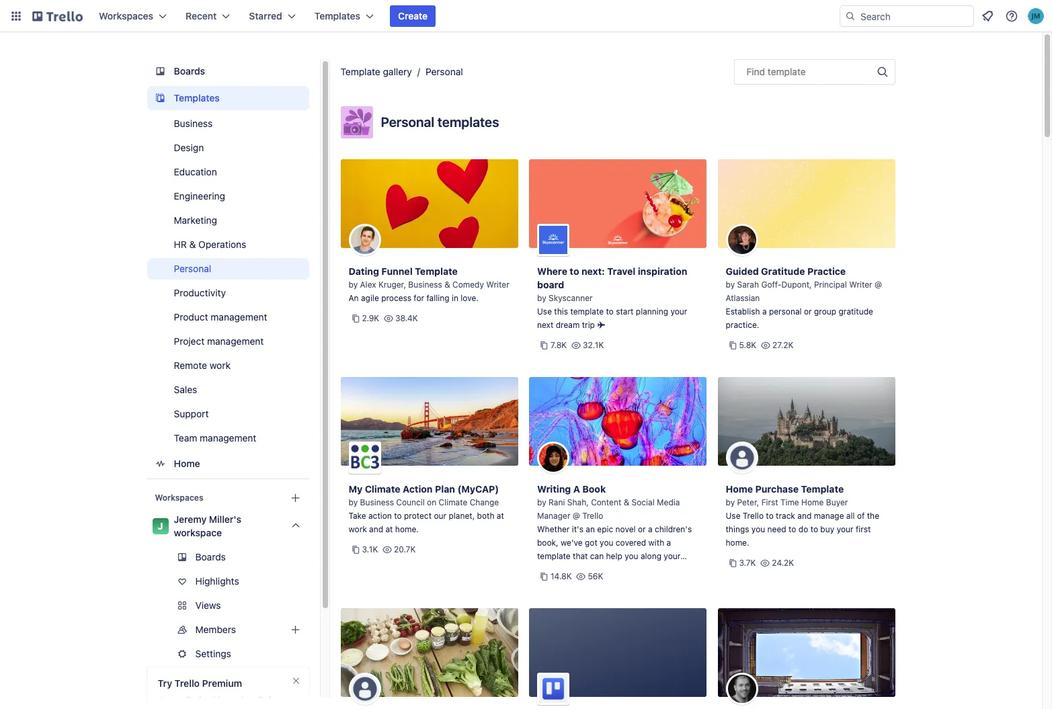 Task type: locate. For each thing, give the bounding box(es) containing it.
unlimited down "boards,"
[[187, 709, 227, 710]]

trello inside home purchase template by peter, first time home buyer use trello to track and manage all of the things you need to do  to buy your first home.
[[743, 511, 764, 521]]

by inside the "dating funnel template by alex kruger, business & comedy writer an agile process for falling in love."
[[349, 280, 358, 290]]

1 vertical spatial boards
[[195, 552, 226, 563]]

highlights
[[195, 576, 239, 587]]

templates link
[[147, 86, 309, 110]]

team management link
[[147, 428, 309, 449]]

unlimited
[[176, 695, 216, 707], [187, 709, 227, 710]]

1 horizontal spatial @
[[875, 280, 882, 290]]

0 vertical spatial @
[[875, 280, 882, 290]]

use up next
[[537, 307, 552, 317]]

templates right the template board icon
[[174, 92, 220, 104]]

at down action
[[386, 525, 393, 535]]

1 vertical spatial templates
[[174, 92, 220, 104]]

1 vertical spatial use
[[726, 511, 741, 521]]

climate
[[365, 484, 401, 495], [439, 498, 468, 508]]

establish
[[726, 307, 760, 317]]

boards link up the highlights link
[[147, 547, 309, 568]]

team management
[[174, 432, 256, 444]]

boards right board image
[[174, 65, 205, 77]]

0 vertical spatial the
[[867, 511, 880, 521]]

1 vertical spatial your
[[837, 525, 854, 535]]

rani shah, content & social media manager @ trello image
[[537, 442, 570, 474]]

1 horizontal spatial home
[[726, 484, 753, 495]]

2 vertical spatial &
[[624, 498, 630, 508]]

you inside home purchase template by peter, first time home buyer use trello to track and manage all of the things you need to do  to buy your first home.
[[752, 525, 766, 535]]

help
[[606, 552, 623, 562]]

climate down plan
[[439, 498, 468, 508]]

jeremy miller's workspace
[[174, 514, 241, 539]]

to
[[570, 266, 579, 277], [606, 307, 614, 317], [394, 511, 402, 521], [766, 511, 774, 521], [789, 525, 797, 535], [811, 525, 819, 535]]

by inside 'my climate action plan (mycap) by business council on climate change take action to protect our planet, both at work and at home.'
[[349, 498, 358, 508]]

27.2k
[[773, 340, 794, 350]]

home link
[[147, 452, 309, 476]]

2 forward image from the top
[[306, 622, 322, 638]]

alex
[[360, 280, 376, 290]]

0 horizontal spatial the
[[266, 695, 280, 707]]

template inside writing a book by rani shah, content & social media manager @ trello whether it's an epic novel or a children's book, we've got you covered with a template that can help you along your literary journey.
[[537, 552, 571, 562]]

1 horizontal spatial use
[[726, 511, 741, 521]]

to left start
[[606, 307, 614, 317]]

forward image inside views link
[[306, 598, 322, 614]]

management down support link
[[200, 432, 256, 444]]

marketing link
[[147, 210, 309, 231]]

forward image inside members link
[[306, 622, 322, 638]]

templates right the starred popup button
[[315, 10, 361, 22]]

workspaces up jeremy
[[155, 493, 203, 503]]

you
[[752, 525, 766, 535], [600, 538, 614, 548], [625, 552, 639, 562]]

& left social
[[624, 498, 630, 508]]

0 vertical spatial use
[[537, 307, 552, 317]]

to inside 'my climate action plan (mycap) by business council on climate change take action to protect our planet, both at work and at home.'
[[394, 511, 402, 521]]

0 horizontal spatial all
[[253, 695, 263, 707]]

38.4k
[[395, 313, 418, 324]]

your right the planning
[[671, 307, 688, 317]]

& inside the "dating funnel template by alex kruger, business & comedy writer an agile process for falling in love."
[[445, 280, 450, 290]]

1 boards link from the top
[[147, 59, 309, 83]]

business inside the "dating funnel template by alex kruger, business & comedy writer an agile process for falling in love."
[[408, 280, 442, 290]]

personal link
[[426, 66, 463, 77], [147, 258, 309, 280]]

open information menu image
[[1005, 9, 1019, 23]]

recent button
[[178, 5, 238, 27]]

1 vertical spatial the
[[266, 695, 280, 707]]

members link
[[147, 619, 322, 641]]

education
[[174, 166, 217, 178]]

0 horizontal spatial trello
[[175, 678, 200, 689]]

2 horizontal spatial a
[[763, 307, 767, 317]]

template up buyer
[[801, 484, 844, 495]]

management down product management link
[[207, 336, 264, 347]]

0 horizontal spatial writer
[[486, 280, 510, 290]]

3 forward image from the top
[[306, 646, 322, 662]]

our
[[434, 511, 447, 521]]

switch to… image
[[9, 9, 23, 23]]

template up trip
[[571, 307, 604, 317]]

1 horizontal spatial business
[[360, 498, 394, 508]]

template left gallery
[[341, 66, 381, 77]]

business up design
[[174, 118, 213, 129]]

management for product management
[[211, 311, 267, 323]]

1 vertical spatial all
[[253, 695, 263, 707]]

a up with
[[648, 525, 653, 535]]

gratitude
[[761, 266, 805, 277]]

to down first
[[766, 511, 774, 521]]

1 horizontal spatial personal link
[[426, 66, 463, 77]]

0 vertical spatial all
[[847, 511, 855, 521]]

1 vertical spatial a
[[648, 525, 653, 535]]

buy
[[821, 525, 835, 535]]

1 vertical spatial workspaces
[[155, 493, 203, 503]]

try
[[158, 678, 172, 689]]

all left of
[[847, 511, 855, 521]]

and inside home purchase template by peter, first time home buyer use trello to track and manage all of the things you need to do  to buy your first home.
[[798, 511, 812, 521]]

template inside home purchase template by peter, first time home buyer use trello to track and manage all of the things you need to do  to buy your first home.
[[801, 484, 844, 495]]

2 vertical spatial management
[[200, 432, 256, 444]]

1 horizontal spatial the
[[867, 511, 880, 521]]

use inside where to next: travel inspiration board by skyscanner use this template to start planning your next dream trip ✈️
[[537, 307, 552, 317]]

by inside home purchase template by peter, first time home buyer use trello to track and manage all of the things you need to do  to buy your first home.
[[726, 498, 735, 508]]

personal right personal icon in the left top of the page
[[381, 114, 435, 130]]

novel
[[616, 525, 636, 535]]

1 vertical spatial business
[[408, 280, 442, 290]]

Search field
[[856, 6, 974, 26]]

template up the falling
[[415, 266, 458, 277]]

0 vertical spatial boards
[[174, 65, 205, 77]]

boards up 'highlights'
[[195, 552, 226, 563]]

this
[[554, 307, 568, 317]]

2 vertical spatial template
[[801, 484, 844, 495]]

1 vertical spatial home
[[726, 484, 753, 495]]

0 vertical spatial you
[[752, 525, 766, 535]]

1 horizontal spatial trello
[[583, 511, 604, 521]]

0 horizontal spatial @
[[573, 511, 580, 521]]

& inside writing a book by rani shah, content & social media manager @ trello whether it's an epic novel or a children's book, we've got you covered with a template that can help you along your literary journey.
[[624, 498, 630, 508]]

practice
[[808, 266, 846, 277]]

work down project management
[[210, 360, 231, 371]]

the right "boards,"
[[266, 695, 280, 707]]

management down productivity link
[[211, 311, 267, 323]]

management inside team management link
[[200, 432, 256, 444]]

and down action
[[369, 525, 383, 535]]

remote work
[[174, 360, 231, 371]]

2 horizontal spatial home
[[802, 498, 824, 508]]

home up manage
[[802, 498, 824, 508]]

starred button
[[241, 5, 304, 27]]

0 horizontal spatial business
[[174, 118, 213, 129]]

1 horizontal spatial a
[[667, 538, 671, 548]]

next
[[537, 320, 554, 330]]

1 vertical spatial &
[[445, 280, 450, 290]]

(mycap)
[[458, 484, 499, 495]]

all inside home purchase template by peter, first time home buyer use trello to track and manage all of the things you need to do  to buy your first home.
[[847, 511, 855, 521]]

@ up 'it's'
[[573, 511, 580, 521]]

workspaces up board image
[[99, 10, 153, 22]]

@ right the principal at right top
[[875, 280, 882, 290]]

1 vertical spatial template
[[415, 266, 458, 277]]

&
[[189, 239, 196, 250], [445, 280, 450, 290], [624, 498, 630, 508]]

planning
[[636, 307, 669, 317]]

writer right comedy
[[486, 280, 510, 290]]

1 vertical spatial boards link
[[147, 547, 309, 568]]

home. down protect
[[395, 525, 419, 535]]

0 vertical spatial home.
[[395, 525, 419, 535]]

kristen franks, owner @ frankly organized image
[[349, 673, 381, 706]]

peter, first time home buyer image
[[726, 442, 758, 474]]

1 vertical spatial personal link
[[147, 258, 309, 280]]

your inside writing a book by rani shah, content & social media manager @ trello whether it's an epic novel or a children's book, we've got you covered with a template that can help you along your literary journey.
[[664, 552, 681, 562]]

to left do
[[789, 525, 797, 535]]

0 vertical spatial templates
[[315, 10, 361, 22]]

the right of
[[867, 511, 880, 521]]

by for home
[[726, 498, 735, 508]]

alex kruger, business & comedy writer image
[[349, 224, 381, 256]]

56k
[[588, 572, 604, 582]]

project
[[174, 336, 205, 347]]

track
[[776, 511, 796, 521]]

home down team
[[174, 458, 200, 469]]

management inside product management link
[[211, 311, 267, 323]]

you down covered
[[625, 552, 639, 562]]

action
[[403, 484, 433, 495]]

0 vertical spatial &
[[189, 239, 196, 250]]

an
[[586, 525, 595, 535]]

sarah
[[737, 280, 759, 290]]

0 horizontal spatial work
[[210, 360, 231, 371]]

or right novel
[[638, 525, 646, 535]]

0 vertical spatial a
[[763, 307, 767, 317]]

work down take on the left bottom
[[349, 525, 367, 535]]

trello up 'an'
[[583, 511, 604, 521]]

business
[[174, 118, 213, 129], [408, 280, 442, 290], [360, 498, 394, 508]]

business up for
[[408, 280, 442, 290]]

2 writer from the left
[[850, 280, 873, 290]]

a
[[763, 307, 767, 317], [648, 525, 653, 535], [667, 538, 671, 548]]

0 horizontal spatial at
[[386, 525, 393, 535]]

climate up action
[[365, 484, 401, 495]]

1 writer from the left
[[486, 280, 510, 290]]

writing
[[537, 484, 571, 495]]

personal link right gallery
[[426, 66, 463, 77]]

along
[[641, 552, 662, 562]]

my
[[349, 484, 363, 495]]

try trello premium get unlimited boards, all the views, unlimited automation
[[158, 678, 281, 710]]

0 vertical spatial personal
[[426, 66, 463, 77]]

management inside "project management" link
[[207, 336, 264, 347]]

0 vertical spatial template
[[768, 66, 806, 77]]

1 horizontal spatial &
[[445, 280, 450, 290]]

board
[[537, 279, 565, 291]]

product management link
[[147, 307, 309, 328]]

2 boards link from the top
[[147, 547, 309, 568]]

0 horizontal spatial or
[[638, 525, 646, 535]]

all
[[847, 511, 855, 521], [253, 695, 263, 707]]

business up action
[[360, 498, 394, 508]]

2 horizontal spatial &
[[624, 498, 630, 508]]

2 horizontal spatial business
[[408, 280, 442, 290]]

2 horizontal spatial template
[[801, 484, 844, 495]]

0 horizontal spatial workspaces
[[99, 10, 153, 22]]

0 horizontal spatial templates
[[174, 92, 220, 104]]

template right find
[[768, 66, 806, 77]]

home. down the things
[[726, 538, 750, 548]]

by left the sarah
[[726, 280, 735, 290]]

manager
[[537, 511, 571, 521]]

template for home
[[801, 484, 844, 495]]

or left group
[[804, 307, 812, 317]]

writer up gratitude
[[850, 280, 873, 290]]

business inside 'my climate action plan (mycap) by business council on climate change take action to protect our planet, both at work and at home.'
[[360, 498, 394, 508]]

1 vertical spatial and
[[369, 525, 383, 535]]

to right action
[[394, 511, 402, 521]]

0 vertical spatial at
[[497, 511, 504, 521]]

0 vertical spatial workspaces
[[99, 10, 153, 22]]

0 vertical spatial or
[[804, 307, 812, 317]]

a left personal in the top right of the page
[[763, 307, 767, 317]]

0 horizontal spatial home
[[174, 458, 200, 469]]

personal right gallery
[[426, 66, 463, 77]]

2 vertical spatial your
[[664, 552, 681, 562]]

your down with
[[664, 552, 681, 562]]

writing a book by rani shah, content & social media manager @ trello whether it's an epic novel or a children's book, we've got you covered with a template that can help you along your literary journey.
[[537, 484, 692, 575]]

search image
[[845, 11, 856, 22]]

2 vertical spatial home
[[802, 498, 824, 508]]

by left rani
[[537, 498, 547, 508]]

you down 'epic'
[[600, 538, 614, 548]]

sarah goff-dupont, principal writer @ atlassian image
[[726, 224, 758, 256]]

1 vertical spatial personal
[[381, 114, 435, 130]]

by inside guided gratitude practice by sarah goff-dupont, principal writer @ atlassian establish a personal or group gratitude practice.
[[726, 280, 735, 290]]

jeremy miller (jeremymiller198) image
[[1028, 8, 1044, 24]]

0 vertical spatial work
[[210, 360, 231, 371]]

do
[[799, 525, 809, 535]]

@ inside writing a book by rani shah, content & social media manager @ trello whether it's an epic novel or a children's book, we've got you covered with a template that can help you along your literary journey.
[[573, 511, 580, 521]]

support
[[174, 408, 209, 420]]

2 vertical spatial you
[[625, 552, 639, 562]]

at
[[497, 511, 504, 521], [386, 525, 393, 535]]

at right both
[[497, 511, 504, 521]]

0 vertical spatial personal link
[[426, 66, 463, 77]]

create a workspace image
[[288, 490, 304, 506]]

template inside the "dating funnel template by alex kruger, business & comedy writer an agile process for falling in love."
[[415, 266, 458, 277]]

guided
[[726, 266, 759, 277]]

0 vertical spatial management
[[211, 311, 267, 323]]

by left peter,
[[726, 498, 735, 508]]

0 vertical spatial boards link
[[147, 59, 309, 83]]

dating funnel template by alex kruger, business & comedy writer an agile process for falling in love.
[[349, 266, 510, 303]]

by inside where to next: travel inspiration board by skyscanner use this template to start planning your next dream trip ✈️
[[537, 293, 547, 303]]

1 horizontal spatial work
[[349, 525, 367, 535]]

your inside home purchase template by peter, first time home buyer use trello to track and manage all of the things you need to do  to buy your first home.
[[837, 525, 854, 535]]

personal link down the hr & operations "link"
[[147, 258, 309, 280]]

1 horizontal spatial you
[[625, 552, 639, 562]]

workspace
[[174, 527, 222, 539]]

0 vertical spatial your
[[671, 307, 688, 317]]

starred
[[249, 10, 282, 22]]

boards link up the templates link
[[147, 59, 309, 83]]

boards link for views
[[147, 547, 309, 568]]

you left "need"
[[752, 525, 766, 535]]

template up literary
[[537, 552, 571, 562]]

boards link for home
[[147, 59, 309, 83]]

dating
[[349, 266, 379, 277]]

1 horizontal spatial and
[[798, 511, 812, 521]]

atlassian
[[726, 293, 760, 303]]

boards
[[174, 65, 205, 77], [195, 552, 226, 563]]

2 horizontal spatial trello
[[743, 511, 764, 521]]

home for home
[[174, 458, 200, 469]]

forward image inside the settings link
[[306, 646, 322, 662]]

your inside where to next: travel inspiration board by skyscanner use this template to start planning your next dream trip ✈️
[[671, 307, 688, 317]]

1 horizontal spatial climate
[[439, 498, 468, 508]]

3.7k
[[739, 558, 756, 568]]

writer inside guided gratitude practice by sarah goff-dupont, principal writer @ atlassian establish a personal or group gratitude practice.
[[850, 280, 873, 290]]

0 horizontal spatial &
[[189, 239, 196, 250]]

0 horizontal spatial a
[[648, 525, 653, 535]]

forward image
[[306, 598, 322, 614], [306, 622, 322, 638], [306, 646, 322, 662]]

& up the falling
[[445, 280, 450, 290]]

trello down peter,
[[743, 511, 764, 521]]

0 vertical spatial climate
[[365, 484, 401, 495]]

1 vertical spatial or
[[638, 525, 646, 535]]

14.8k
[[551, 572, 572, 582]]

by up an
[[349, 280, 358, 290]]

1 horizontal spatial all
[[847, 511, 855, 521]]

unlimited up views,
[[176, 695, 216, 707]]

1 vertical spatial work
[[349, 525, 367, 535]]

1 horizontal spatial or
[[804, 307, 812, 317]]

& for dating
[[445, 280, 450, 290]]

1 horizontal spatial writer
[[850, 280, 873, 290]]

use up the things
[[726, 511, 741, 521]]

a right with
[[667, 538, 671, 548]]

get
[[158, 695, 173, 707]]

dom price, work futurist @ atlassian image
[[726, 673, 758, 706]]

need
[[768, 525, 787, 535]]

all right "boards,"
[[253, 695, 263, 707]]

and up do
[[798, 511, 812, 521]]

hr & operations link
[[147, 234, 309, 256]]

principal
[[814, 280, 847, 290]]

by inside writing a book by rani shah, content & social media manager @ trello whether it's an epic novel or a children's book, we've got you covered with a template that can help you along your literary journey.
[[537, 498, 547, 508]]

1 vertical spatial management
[[207, 336, 264, 347]]

both
[[477, 511, 495, 521]]

your
[[671, 307, 688, 317], [837, 525, 854, 535], [664, 552, 681, 562]]

writer
[[486, 280, 510, 290], [850, 280, 873, 290]]

or
[[804, 307, 812, 317], [638, 525, 646, 535]]

0 vertical spatial forward image
[[306, 598, 322, 614]]

with
[[649, 538, 665, 548]]

0 horizontal spatial template
[[341, 66, 381, 77]]

0 vertical spatial home
[[174, 458, 200, 469]]

trello right try
[[175, 678, 200, 689]]

your right buy
[[837, 525, 854, 535]]

purchase
[[756, 484, 799, 495]]

1 horizontal spatial templates
[[315, 10, 361, 22]]

find template
[[747, 66, 806, 77]]

by for dating
[[349, 280, 358, 290]]

by down 'board' at the top right of the page
[[537, 293, 547, 303]]

1 forward image from the top
[[306, 598, 322, 614]]

home up peter,
[[726, 484, 753, 495]]

& right "hr"
[[189, 239, 196, 250]]

templates inside popup button
[[315, 10, 361, 22]]

1 vertical spatial home.
[[726, 538, 750, 548]]

0 horizontal spatial climate
[[365, 484, 401, 495]]

shah,
[[568, 498, 589, 508]]

by down my
[[349, 498, 358, 508]]

0 horizontal spatial home.
[[395, 525, 419, 535]]

personal up productivity
[[174, 263, 211, 274]]

0 vertical spatial template
[[341, 66, 381, 77]]

1 vertical spatial you
[[600, 538, 614, 548]]

2 vertical spatial template
[[537, 552, 571, 562]]



Task type: vqa. For each thing, say whether or not it's contained in the screenshot.


Task type: describe. For each thing, give the bounding box(es) containing it.
home for home purchase template by peter, first time home buyer use trello to track and manage all of the things you need to do  to buy your first home.
[[726, 484, 753, 495]]

miller's
[[209, 514, 241, 525]]

home image
[[152, 456, 168, 472]]

home purchase template by peter, first time home buyer use trello to track and manage all of the things you need to do  to buy your first home.
[[726, 484, 880, 548]]

the inside home purchase template by peter, first time home buyer use trello to track and manage all of the things you need to do  to buy your first home.
[[867, 511, 880, 521]]

1 vertical spatial unlimited
[[187, 709, 227, 710]]

take
[[349, 511, 366, 521]]

forward image for settings
[[306, 646, 322, 662]]

and inside 'my climate action plan (mycap) by business council on climate change take action to protect our planet, both at work and at home.'
[[369, 525, 383, 535]]

of
[[857, 511, 865, 521]]

workspaces inside popup button
[[99, 10, 153, 22]]

1 vertical spatial at
[[386, 525, 393, 535]]

social
[[632, 498, 655, 508]]

comedy
[[453, 280, 484, 290]]

can
[[590, 552, 604, 562]]

template board image
[[152, 90, 168, 106]]

views link
[[147, 595, 322, 617]]

@ inside guided gratitude practice by sarah goff-dupont, principal writer @ atlassian establish a personal or group gratitude practice.
[[875, 280, 882, 290]]

personal icon image
[[341, 106, 373, 139]]

business for my
[[360, 498, 394, 508]]

things
[[726, 525, 750, 535]]

gallery
[[383, 66, 412, 77]]

back to home image
[[32, 5, 83, 27]]

template inside "field"
[[768, 66, 806, 77]]

remote
[[174, 360, 207, 371]]

premium
[[202, 678, 242, 689]]

32.1k
[[583, 340, 604, 350]]

manage
[[814, 511, 844, 521]]

goff-
[[762, 280, 782, 290]]

1 horizontal spatial workspaces
[[155, 493, 203, 503]]

in
[[452, 293, 459, 303]]

management for team management
[[200, 432, 256, 444]]

by for guided
[[726, 280, 735, 290]]

support link
[[147, 404, 309, 425]]

it's
[[572, 525, 584, 535]]

trello inside writing a book by rani shah, content & social media manager @ trello whether it's an epic novel or a children's book, we've got you covered with a template that can help you along your literary journey.
[[583, 511, 604, 521]]

where to next: travel inspiration board by skyscanner use this template to start planning your next dream trip ✈️
[[537, 266, 688, 330]]

first
[[856, 525, 871, 535]]

agile
[[361, 293, 379, 303]]

practice.
[[726, 320, 760, 330]]

marketing
[[174, 215, 217, 226]]

kruger,
[[379, 280, 406, 290]]

0 vertical spatial unlimited
[[176, 695, 216, 707]]

& for writing
[[624, 498, 630, 508]]

hr
[[174, 239, 187, 250]]

productivity
[[174, 287, 226, 299]]

or inside writing a book by rani shah, content & social media manager @ trello whether it's an epic novel or a children's book, we've got you covered with a template that can help you along your literary journey.
[[638, 525, 646, 535]]

gratitude
[[839, 307, 874, 317]]

trello inside try trello premium get unlimited boards, all the views, unlimited automation
[[175, 678, 200, 689]]

0 horizontal spatial you
[[600, 538, 614, 548]]

skyscanner image
[[537, 224, 570, 256]]

template inside where to next: travel inspiration board by skyscanner use this template to start planning your next dream trip ✈️
[[571, 307, 604, 317]]

product management
[[174, 311, 267, 323]]

find
[[747, 66, 765, 77]]

management for project management
[[207, 336, 264, 347]]

settings
[[195, 648, 231, 660]]

book
[[583, 484, 606, 495]]

group
[[814, 307, 837, 317]]

all inside try trello premium get unlimited boards, all the views, unlimited automation
[[253, 695, 263, 707]]

to right do
[[811, 525, 819, 535]]

we've
[[561, 538, 583, 548]]

action
[[369, 511, 392, 521]]

business for dating
[[408, 280, 442, 290]]

add image
[[288, 622, 304, 638]]

business council on climate change image
[[349, 442, 381, 474]]

0 vertical spatial business
[[174, 118, 213, 129]]

writer inside the "dating funnel template by alex kruger, business & comedy writer an agile process for falling in love."
[[486, 280, 510, 290]]

3.1k
[[362, 545, 378, 555]]

workspaces button
[[91, 5, 175, 27]]

24.2k
[[772, 558, 794, 568]]

5.8k
[[739, 340, 757, 350]]

content
[[591, 498, 622, 508]]

Find template field
[[734, 59, 896, 85]]

views,
[[158, 709, 185, 710]]

& inside "link"
[[189, 239, 196, 250]]

primary element
[[0, 0, 1053, 32]]

templates
[[438, 114, 499, 130]]

my climate action plan (mycap) by business council on climate change take action to protect our planet, both at work and at home.
[[349, 484, 504, 535]]

a
[[574, 484, 580, 495]]

personal templates
[[381, 114, 499, 130]]

settings link
[[147, 644, 322, 665]]

2.9k
[[362, 313, 379, 324]]

productivity link
[[147, 282, 309, 304]]

board image
[[152, 63, 168, 79]]

2 vertical spatial a
[[667, 538, 671, 548]]

dupont,
[[782, 280, 812, 290]]

highlights link
[[147, 571, 309, 593]]

to left next:
[[570, 266, 579, 277]]

forward image for views
[[306, 598, 322, 614]]

1 vertical spatial climate
[[439, 498, 468, 508]]

or inside guided gratitude practice by sarah goff-dupont, principal writer @ atlassian establish a personal or group gratitude practice.
[[804, 307, 812, 317]]

boards for home
[[174, 65, 205, 77]]

template gallery
[[341, 66, 412, 77]]

2 vertical spatial personal
[[174, 263, 211, 274]]

operations
[[198, 239, 246, 250]]

project management link
[[147, 331, 309, 352]]

a inside guided gratitude practice by sarah goff-dupont, principal writer @ atlassian establish a personal or group gratitude practice.
[[763, 307, 767, 317]]

boards for views
[[195, 552, 226, 563]]

dream
[[556, 320, 580, 330]]

0 notifications image
[[980, 8, 996, 24]]

an
[[349, 293, 359, 303]]

work inside 'my climate action plan (mycap) by business council on climate change take action to protect our planet, both at work and at home.'
[[349, 525, 367, 535]]

rani
[[549, 498, 565, 508]]

start
[[616, 307, 634, 317]]

next:
[[582, 266, 605, 277]]

20.7k
[[394, 545, 416, 555]]

✈️
[[597, 320, 605, 330]]

personal
[[769, 307, 802, 317]]

council
[[396, 498, 425, 508]]

template for dating
[[415, 266, 458, 277]]

skyscanner
[[549, 293, 593, 303]]

got
[[585, 538, 598, 548]]

hr & operations
[[174, 239, 246, 250]]

home. inside home purchase template by peter, first time home buyer use trello to track and manage all of the things you need to do  to buy your first home.
[[726, 538, 750, 548]]

trello engineering team image
[[537, 673, 570, 706]]

business link
[[147, 113, 309, 135]]

the inside try trello premium get unlimited boards, all the views, unlimited automation
[[266, 695, 280, 707]]

jeremy
[[174, 514, 207, 525]]

0 horizontal spatial personal link
[[147, 258, 309, 280]]

members
[[195, 624, 236, 636]]

by for writing
[[537, 498, 547, 508]]

time
[[781, 498, 799, 508]]

create
[[398, 10, 428, 22]]

engineering
[[174, 190, 225, 202]]

guided gratitude practice by sarah goff-dupont, principal writer @ atlassian establish a personal or group gratitude practice.
[[726, 266, 882, 330]]

home. inside 'my climate action plan (mycap) by business council on climate change take action to protect our planet, both at work and at home.'
[[395, 525, 419, 535]]

buyer
[[826, 498, 848, 508]]

engineering link
[[147, 186, 309, 207]]

use inside home purchase template by peter, first time home buyer use trello to track and manage all of the things you need to do  to buy your first home.
[[726, 511, 741, 521]]

first
[[762, 498, 779, 508]]

media
[[657, 498, 680, 508]]



